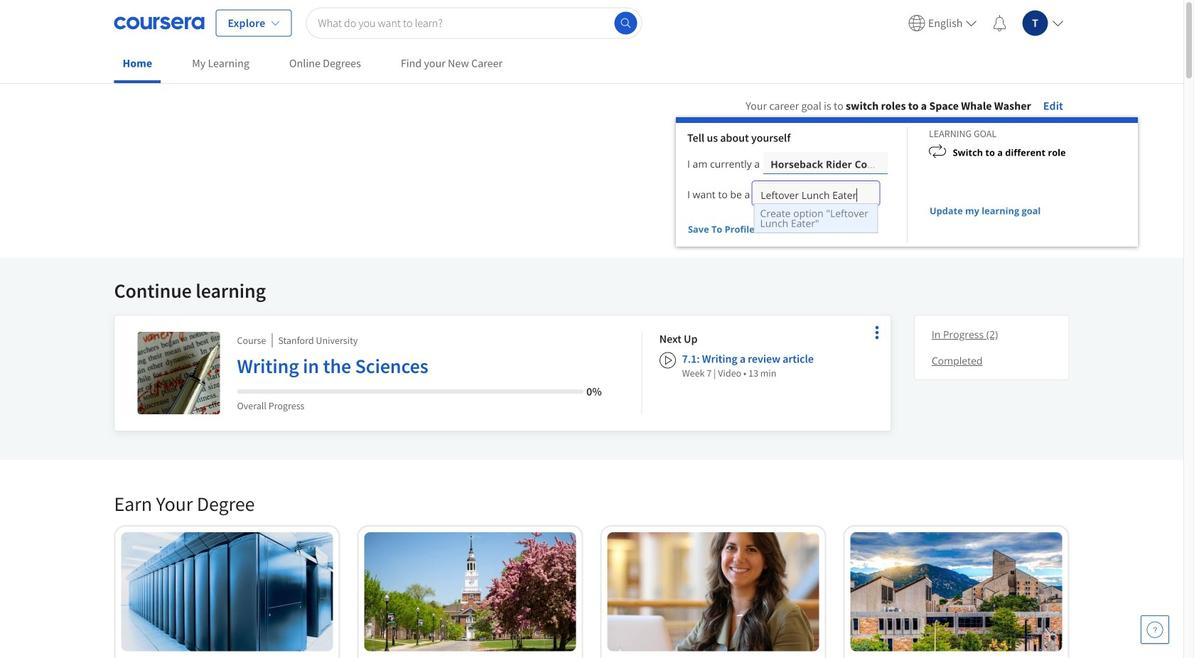 Task type: locate. For each thing, give the bounding box(es) containing it.
None search field
[[306, 7, 642, 39]]

region
[[676, 117, 1138, 247]]

more option for writing in the sciences image
[[867, 323, 887, 343]]

status
[[756, 229, 763, 232]]

Occupation field
[[754, 183, 878, 210]]

row group
[[755, 204, 878, 233]]

None text field
[[761, 183, 871, 210]]

writing in the sciences image
[[138, 332, 220, 415]]

earn your degree collection element
[[106, 469, 1078, 658]]

What do you want to learn? text field
[[306, 7, 642, 39]]



Task type: vqa. For each thing, say whether or not it's contained in the screenshot.
Jennifer
no



Task type: describe. For each thing, give the bounding box(es) containing it.
coursera image
[[114, 12, 204, 34]]

help center image
[[1147, 622, 1164, 639]]



